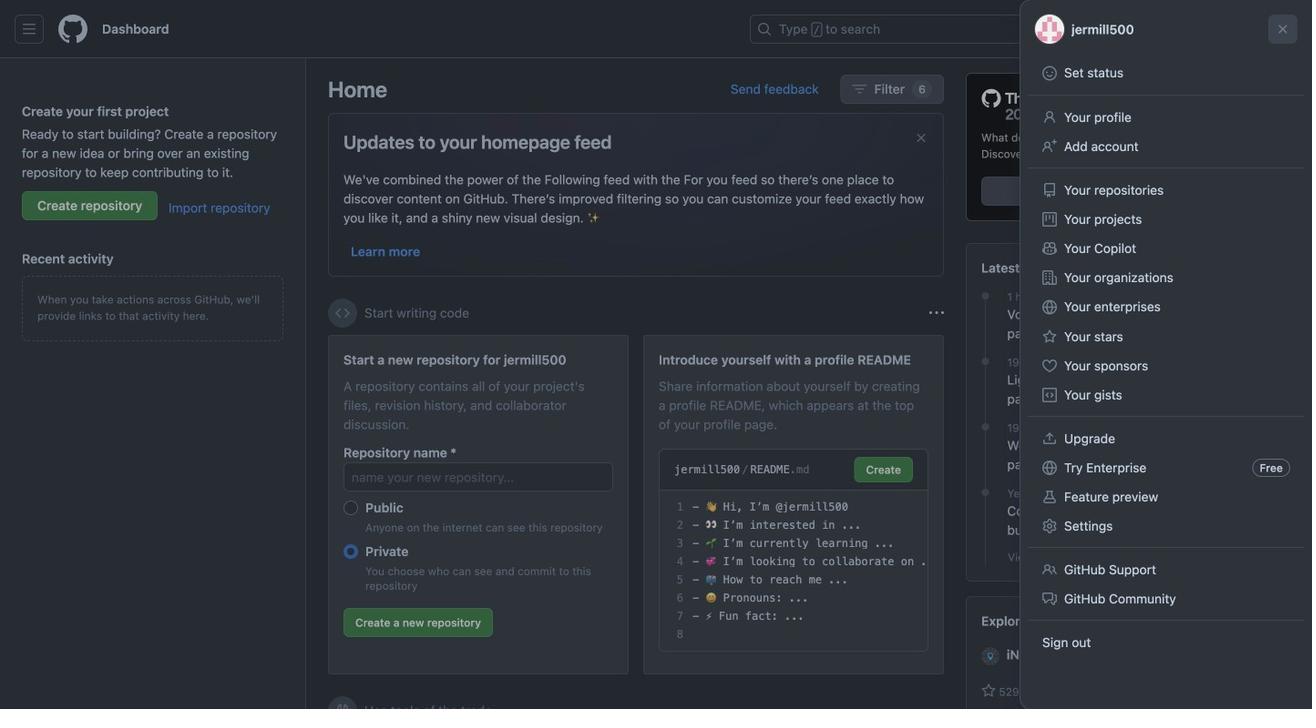 Task type: vqa. For each thing, say whether or not it's contained in the screenshot.
2nd dot fill icon from the bottom
yes



Task type: locate. For each thing, give the bounding box(es) containing it.
dot fill image
[[978, 289, 993, 304], [978, 355, 993, 369], [978, 420, 993, 435], [978, 486, 993, 500]]

2 dot fill image from the top
[[978, 355, 993, 369]]

4 dot fill image from the top
[[978, 486, 993, 500]]

triangle down image
[[1125, 22, 1140, 36]]

1 dot fill image from the top
[[978, 289, 993, 304]]



Task type: describe. For each thing, give the bounding box(es) containing it.
account element
[[0, 58, 306, 710]]

homepage image
[[58, 15, 87, 44]]

explore element
[[966, 73, 1290, 710]]

3 dot fill image from the top
[[978, 420, 993, 435]]

command palette image
[[1047, 22, 1062, 36]]

explore repositories navigation
[[966, 597, 1290, 710]]

star image
[[981, 684, 996, 699]]

plus image
[[1103, 22, 1118, 36]]



